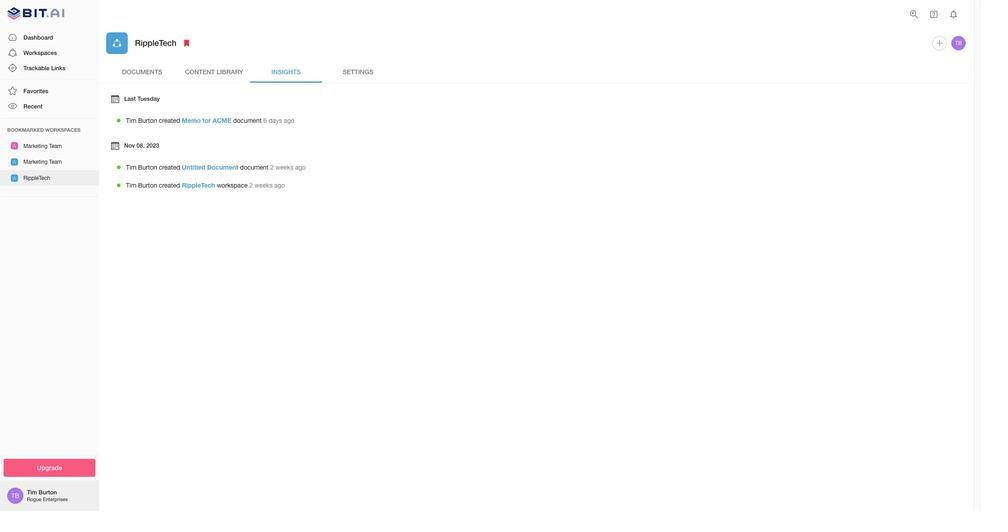 Task type: locate. For each thing, give the bounding box(es) containing it.
0 vertical spatial tb
[[955, 40, 962, 46]]

1 vertical spatial document
[[240, 164, 268, 171]]

enterprises
[[43, 497, 68, 502]]

bookmarked workspaces
[[7, 127, 81, 132]]

team down workspaces
[[49, 143, 62, 149]]

marketing up rippletech 'button'
[[23, 159, 47, 165]]

tim inside tim burton created memo for acme document 6 days ago
[[126, 117, 136, 124]]

document left 6
[[233, 117, 262, 124]]

2 inside tim burton created rippletech workspace 2 weeks ago
[[249, 182, 253, 189]]

marketing team
[[23, 143, 62, 149], [23, 159, 62, 165]]

ago inside tim burton created rippletech workspace 2 weeks ago
[[274, 182, 285, 189]]

memo for acme link
[[182, 116, 231, 124]]

team
[[49, 143, 62, 149], [49, 159, 62, 165]]

marketing team for second marketing team button from the top
[[23, 159, 62, 165]]

1 vertical spatial tb
[[11, 492, 19, 499]]

1 marketing team from the top
[[23, 143, 62, 149]]

rippletech button
[[0, 170, 99, 186]]

marketing team up rippletech 'button'
[[23, 159, 62, 165]]

0 vertical spatial ago
[[284, 117, 294, 124]]

burton inside tim burton created rippletech workspace 2 weeks ago
[[138, 182, 157, 189]]

untitled
[[182, 163, 205, 171]]

team up rippletech 'button'
[[49, 159, 62, 165]]

recent
[[23, 103, 43, 110]]

0 vertical spatial marketing team
[[23, 143, 62, 149]]

rippletech
[[135, 38, 177, 48], [23, 175, 50, 181], [182, 181, 215, 189]]

dashboard button
[[0, 30, 99, 45]]

tb
[[955, 40, 962, 46], [11, 492, 19, 499]]

tim for memo for acme
[[126, 117, 136, 124]]

tim inside tim burton created rippletech workspace 2 weeks ago
[[126, 182, 136, 189]]

tab list
[[106, 61, 967, 83]]

upgrade button
[[4, 459, 95, 477]]

workspaces
[[45, 127, 81, 132]]

0 horizontal spatial rippletech
[[23, 175, 50, 181]]

1 vertical spatial team
[[49, 159, 62, 165]]

created left rippletech 'link'
[[159, 182, 180, 189]]

marketing
[[23, 143, 47, 149], [23, 159, 47, 165]]

created for untitled
[[159, 164, 180, 171]]

created left the memo
[[159, 117, 180, 124]]

marketing team down bookmarked workspaces on the left
[[23, 143, 62, 149]]

acme
[[213, 116, 231, 124]]

workspace
[[217, 182, 248, 189]]

3 created from the top
[[159, 182, 180, 189]]

1 horizontal spatial tb
[[955, 40, 962, 46]]

created inside the tim burton created untitled document document 2 weeks ago
[[159, 164, 180, 171]]

recent button
[[0, 99, 99, 114]]

created inside tim burton created rippletech workspace 2 weeks ago
[[159, 182, 180, 189]]

1 vertical spatial marketing
[[23, 159, 47, 165]]

tim burton created rippletech workspace 2 weeks ago
[[126, 181, 285, 189]]

tab list containing documents
[[106, 61, 967, 83]]

2 marketing from the top
[[23, 159, 47, 165]]

0 vertical spatial document
[[233, 117, 262, 124]]

burton for untitled document
[[138, 164, 157, 171]]

tim for rippletech
[[126, 182, 136, 189]]

0 vertical spatial marketing
[[23, 143, 47, 149]]

2 marketing team from the top
[[23, 159, 62, 165]]

burton inside the tim burton created untitled document document 2 weeks ago
[[138, 164, 157, 171]]

2
[[270, 164, 274, 171], [249, 182, 253, 189]]

2 vertical spatial created
[[159, 182, 180, 189]]

1 horizontal spatial weeks
[[276, 164, 293, 171]]

created
[[159, 117, 180, 124], [159, 164, 180, 171], [159, 182, 180, 189]]

nov
[[124, 142, 135, 149]]

marketing team for 2nd marketing team button from the bottom of the page
[[23, 143, 62, 149]]

created left 'untitled'
[[159, 164, 180, 171]]

burton inside tim burton created memo for acme document 6 days ago
[[138, 117, 157, 124]]

0 vertical spatial weeks
[[276, 164, 293, 171]]

content library link
[[178, 61, 250, 83]]

ago
[[284, 117, 294, 124], [295, 164, 306, 171], [274, 182, 285, 189]]

rippletech inside rippletech 'button'
[[23, 175, 50, 181]]

created inside tim burton created memo for acme document 6 days ago
[[159, 117, 180, 124]]

0 vertical spatial team
[[49, 143, 62, 149]]

0 horizontal spatial 2
[[249, 182, 253, 189]]

1 vertical spatial marketing team
[[23, 159, 62, 165]]

2 team from the top
[[49, 159, 62, 165]]

1 vertical spatial 2
[[249, 182, 253, 189]]

for
[[202, 116, 211, 124]]

days
[[269, 117, 282, 124]]

1 created from the top
[[159, 117, 180, 124]]

marketing team button
[[0, 138, 99, 154], [0, 154, 99, 170]]

untitled document link
[[182, 163, 238, 171]]

insights
[[271, 68, 301, 75]]

0 vertical spatial 2
[[270, 164, 274, 171]]

nov 08, 2023
[[124, 142, 159, 149]]

document
[[233, 117, 262, 124], [240, 164, 268, 171]]

marketing down bookmarked workspaces on the left
[[23, 143, 47, 149]]

2 marketing team button from the top
[[0, 154, 99, 170]]

0 horizontal spatial weeks
[[255, 182, 273, 189]]

tim
[[126, 117, 136, 124], [126, 164, 136, 171], [126, 182, 136, 189], [27, 489, 37, 496]]

0 vertical spatial created
[[159, 117, 180, 124]]

weeks
[[276, 164, 293, 171], [255, 182, 273, 189]]

1 vertical spatial created
[[159, 164, 180, 171]]

2 vertical spatial ago
[[274, 182, 285, 189]]

marketing for 2nd marketing team button from the bottom of the page
[[23, 143, 47, 149]]

2 created from the top
[[159, 164, 180, 171]]

burton
[[138, 117, 157, 124], [138, 164, 157, 171], [138, 182, 157, 189], [39, 489, 57, 496]]

team for second marketing team button from the top
[[49, 159, 62, 165]]

1 vertical spatial ago
[[295, 164, 306, 171]]

1 horizontal spatial 2
[[270, 164, 274, 171]]

document up workspace
[[240, 164, 268, 171]]

1 team from the top
[[49, 143, 62, 149]]

ago inside tim burton created memo for acme document 6 days ago
[[284, 117, 294, 124]]

document inside the tim burton created untitled document document 2 weeks ago
[[240, 164, 268, 171]]

tim inside the tim burton created untitled document document 2 weeks ago
[[126, 164, 136, 171]]

1 marketing from the top
[[23, 143, 47, 149]]

1 vertical spatial weeks
[[255, 182, 273, 189]]



Task type: describe. For each thing, give the bounding box(es) containing it.
tim for untitled document
[[126, 164, 136, 171]]

tb button
[[950, 35, 967, 52]]

2 horizontal spatial rippletech
[[182, 181, 215, 189]]

workspaces
[[23, 49, 57, 56]]

upgrade
[[37, 464, 62, 471]]

workspaces button
[[0, 45, 99, 60]]

last tuesday
[[124, 95, 160, 102]]

tb inside button
[[955, 40, 962, 46]]

bookmarked
[[7, 127, 44, 132]]

memo
[[182, 116, 201, 124]]

links
[[51, 64, 65, 72]]

0 horizontal spatial tb
[[11, 492, 19, 499]]

1 marketing team button from the top
[[0, 138, 99, 154]]

burton for rippletech
[[138, 182, 157, 189]]

tuesday
[[137, 95, 160, 102]]

ago inside the tim burton created untitled document document 2 weeks ago
[[295, 164, 306, 171]]

document inside tim burton created memo for acme document 6 days ago
[[233, 117, 262, 124]]

created for memo
[[159, 117, 180, 124]]

burton for memo for acme
[[138, 117, 157, 124]]

trackable
[[23, 64, 50, 72]]

team for 2nd marketing team button from the bottom of the page
[[49, 143, 62, 149]]

library
[[217, 68, 243, 75]]

weeks inside the tim burton created untitled document document 2 weeks ago
[[276, 164, 293, 171]]

6
[[263, 117, 267, 124]]

marketing for second marketing team button from the top
[[23, 159, 47, 165]]

settings link
[[322, 61, 394, 83]]

content
[[185, 68, 215, 75]]

trackable links
[[23, 64, 65, 72]]

documents
[[122, 68, 162, 75]]

burton inside tim burton rogue enterprises
[[39, 489, 57, 496]]

remove bookmark image
[[181, 38, 192, 49]]

trackable links button
[[0, 60, 99, 76]]

tim burton created untitled document document 2 weeks ago
[[126, 163, 306, 171]]

document
[[207, 163, 238, 171]]

1 horizontal spatial rippletech
[[135, 38, 177, 48]]

tim inside tim burton rogue enterprises
[[27, 489, 37, 496]]

favorites
[[23, 87, 48, 95]]

insights link
[[250, 61, 322, 83]]

content library
[[185, 68, 243, 75]]

tim burton rogue enterprises
[[27, 489, 68, 502]]

rippletech link
[[182, 181, 215, 189]]

weeks inside tim burton created rippletech workspace 2 weeks ago
[[255, 182, 273, 189]]

2 inside the tim burton created untitled document document 2 weeks ago
[[270, 164, 274, 171]]

settings
[[343, 68, 373, 75]]

documents link
[[106, 61, 178, 83]]

tim burton created memo for acme document 6 days ago
[[126, 116, 294, 124]]

2023
[[146, 142, 159, 149]]

rogue
[[27, 497, 41, 502]]

favorites button
[[0, 83, 99, 99]]

dashboard
[[23, 34, 53, 41]]

created for rippletech
[[159, 182, 180, 189]]

08,
[[137, 142, 145, 149]]

last
[[124, 95, 136, 102]]



Task type: vqa. For each thing, say whether or not it's contained in the screenshot.
benefits.
no



